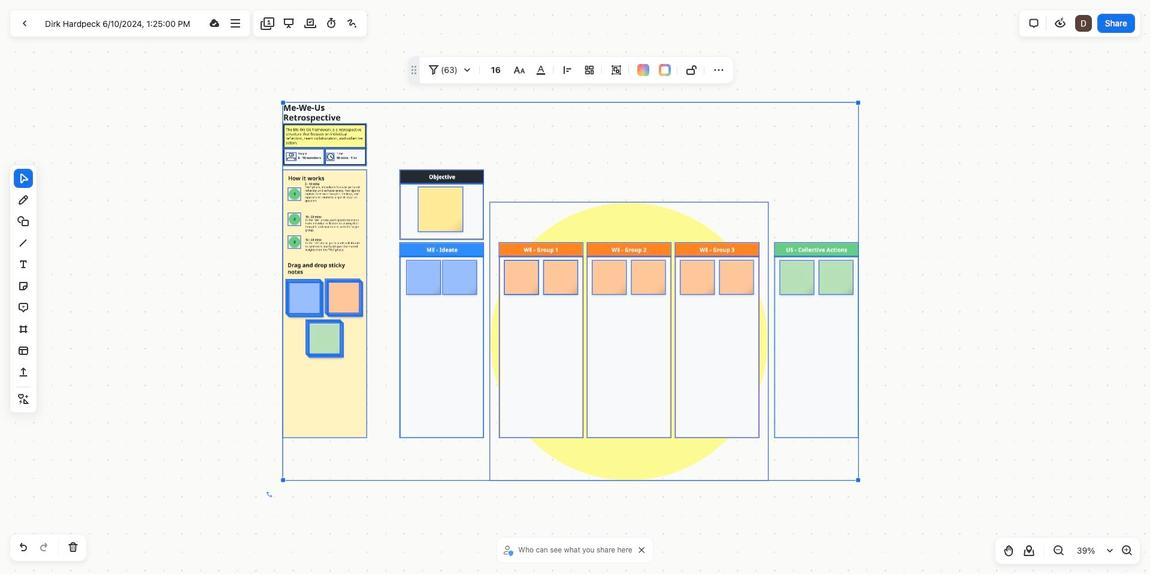 Task type: vqa. For each thing, say whether or not it's contained in the screenshot.
Processing
no



Task type: describe. For each thing, give the bounding box(es) containing it.
comment panel image
[[1027, 16, 1042, 31]]

vote3634634 image
[[303, 16, 317, 31]]

timer image
[[324, 16, 339, 31]]

dirk hardpeck list item
[[1075, 14, 1094, 33]]

Document name text field
[[36, 14, 203, 33]]

format styles image
[[512, 63, 527, 77]]

close image
[[639, 548, 645, 554]]



Task type: locate. For each thing, give the bounding box(es) containing it.
presentation image
[[282, 16, 296, 31]]

fill menu item
[[638, 64, 650, 76]]

zoom out image
[[1052, 544, 1066, 559]]

menu item
[[683, 61, 702, 80]]

zoom in image
[[1120, 544, 1135, 559]]

more options image
[[228, 16, 243, 31]]

clear page image
[[66, 541, 80, 556]]

dashboard image
[[17, 16, 32, 31]]

laser image
[[345, 16, 360, 31]]

undo image
[[16, 541, 31, 556]]

pages image
[[261, 16, 275, 31]]



